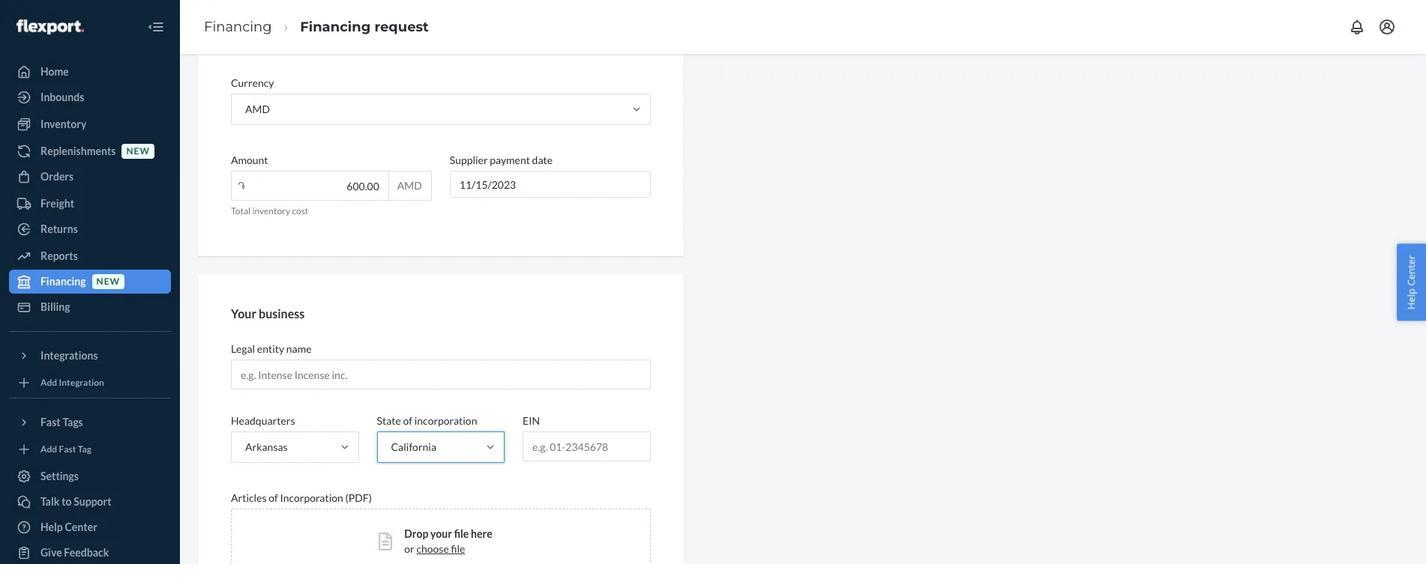 Task type: describe. For each thing, give the bounding box(es) containing it.
of for articles
[[269, 492, 278, 505]]

inventory
[[40, 118, 87, 130]]

talk to support
[[40, 496, 111, 508]]

֏
[[238, 179, 245, 192]]

1 vertical spatial help center
[[40, 521, 97, 534]]

add fast tag link
[[9, 441, 171, 459]]

freight
[[40, 197, 74, 210]]

fast tags
[[40, 416, 83, 429]]

fast inside dropdown button
[[40, 416, 61, 429]]

total inventory cost
[[231, 206, 308, 217]]

your
[[430, 528, 452, 541]]

0 horizontal spatial help
[[40, 521, 63, 534]]

inbounds
[[40, 91, 84, 103]]

feedback
[[64, 547, 109, 559]]

date
[[532, 154, 553, 167]]

settings
[[40, 470, 79, 483]]

billing
[[40, 301, 70, 313]]

legal
[[231, 343, 255, 355]]

close navigation image
[[147, 18, 165, 36]]

0 vertical spatial file
[[454, 528, 469, 541]]

talk
[[40, 496, 60, 508]]

e.g. Intense Incense inc. field
[[231, 360, 651, 390]]

currency
[[231, 77, 274, 89]]

supplier payment date
[[450, 154, 553, 167]]

financing request
[[300, 18, 429, 35]]

give feedback
[[40, 547, 109, 559]]

name
[[286, 343, 312, 355]]

incorporation
[[414, 415, 477, 427]]

fast tags button
[[9, 411, 171, 435]]

california
[[391, 441, 436, 454]]

articles of incorporation (pdf)
[[231, 492, 372, 505]]

file alt image
[[379, 533, 392, 551]]

0 horizontal spatial center
[[65, 521, 97, 534]]

returns link
[[9, 217, 171, 241]]

0 horizontal spatial amd
[[245, 103, 270, 116]]

1 vertical spatial fast
[[59, 444, 76, 455]]

1 vertical spatial file
[[451, 543, 465, 556]]

financing request link
[[300, 18, 429, 35]]

reports link
[[9, 244, 171, 268]]

talk to support button
[[9, 490, 171, 514]]

e.g. 01-2345678 text field
[[523, 433, 650, 461]]

request
[[374, 18, 429, 35]]

give
[[40, 547, 62, 559]]

legal entity name
[[231, 343, 312, 355]]

ein
[[523, 415, 540, 427]]

new for financing
[[96, 276, 120, 288]]

supplier
[[450, 154, 488, 167]]

orders link
[[9, 165, 171, 189]]

add integration
[[40, 377, 104, 389]]

amount
[[231, 154, 268, 167]]

headquarters
[[231, 415, 295, 427]]

your
[[231, 307, 256, 321]]

state
[[377, 415, 401, 427]]

add for add integration
[[40, 377, 57, 389]]

financing link
[[204, 18, 272, 35]]

11/15/2023
[[459, 179, 516, 191]]



Task type: vqa. For each thing, say whether or not it's contained in the screenshot.
Amount
yes



Task type: locate. For each thing, give the bounding box(es) containing it.
billing link
[[9, 295, 171, 319]]

0 vertical spatial new
[[126, 146, 150, 157]]

0 vertical spatial fast
[[40, 416, 61, 429]]

settings link
[[9, 465, 171, 489]]

1 horizontal spatial help center
[[1405, 255, 1418, 310]]

file down your
[[451, 543, 465, 556]]

inventory link
[[9, 112, 171, 136]]

1 vertical spatial amd
[[397, 179, 422, 192]]

arkansas
[[245, 441, 288, 454]]

help
[[1405, 288, 1418, 310], [40, 521, 63, 534]]

1 vertical spatial of
[[269, 492, 278, 505]]

business
[[259, 307, 305, 321]]

0 vertical spatial center
[[1405, 255, 1418, 286]]

entity
[[257, 343, 284, 355]]

new up orders link
[[126, 146, 150, 157]]

of right state
[[403, 415, 412, 427]]

financing left request on the top left of the page
[[300, 18, 371, 35]]

state of incorporation
[[377, 415, 477, 427]]

tag
[[78, 444, 91, 455]]

financing up currency
[[204, 18, 272, 35]]

support
[[74, 496, 111, 508]]

freight link
[[9, 192, 171, 216]]

add fast tag
[[40, 444, 91, 455]]

home link
[[9, 60, 171, 84]]

1 horizontal spatial new
[[126, 146, 150, 157]]

help center link
[[9, 516, 171, 540]]

integrations button
[[9, 344, 171, 368]]

add integration link
[[9, 374, 171, 392]]

financing
[[204, 18, 272, 35], [300, 18, 371, 35], [40, 275, 86, 288]]

flexport logo image
[[16, 19, 84, 34]]

payment
[[490, 154, 530, 167]]

financing down reports at top left
[[40, 275, 86, 288]]

center inside button
[[1405, 255, 1418, 286]]

1 add from the top
[[40, 377, 57, 389]]

help center button
[[1397, 244, 1426, 321]]

financing for financing request
[[300, 18, 371, 35]]

drop your file here or choose file
[[404, 528, 492, 556]]

to
[[62, 496, 72, 508]]

new
[[126, 146, 150, 157], [96, 276, 120, 288]]

help center
[[1405, 255, 1418, 310], [40, 521, 97, 534]]

1 horizontal spatial financing
[[204, 18, 272, 35]]

financing for financing link
[[204, 18, 272, 35]]

1 vertical spatial help
[[40, 521, 63, 534]]

returns
[[40, 223, 78, 235]]

fast left tag
[[59, 444, 76, 455]]

your business
[[231, 307, 305, 321]]

1 horizontal spatial help
[[1405, 288, 1418, 310]]

fast left tags
[[40, 416, 61, 429]]

1 horizontal spatial center
[[1405, 255, 1418, 286]]

or
[[404, 543, 414, 556]]

0 vertical spatial of
[[403, 415, 412, 427]]

add
[[40, 377, 57, 389], [40, 444, 57, 455]]

0 vertical spatial amd
[[245, 103, 270, 116]]

file left here
[[454, 528, 469, 541]]

fast
[[40, 416, 61, 429], [59, 444, 76, 455]]

1 vertical spatial add
[[40, 444, 57, 455]]

give feedback button
[[9, 541, 171, 565]]

breadcrumbs navigation
[[192, 5, 441, 49]]

add up settings
[[40, 444, 57, 455]]

drop
[[404, 528, 428, 541]]

incorporation
[[280, 492, 343, 505]]

open account menu image
[[1378, 18, 1396, 36]]

0 horizontal spatial financing
[[40, 275, 86, 288]]

new for replenishments
[[126, 146, 150, 157]]

choose
[[416, 543, 449, 556]]

of
[[403, 415, 412, 427], [269, 492, 278, 505]]

0 vertical spatial help
[[1405, 288, 1418, 310]]

2 horizontal spatial financing
[[300, 18, 371, 35]]

here
[[471, 528, 492, 541]]

0 horizontal spatial new
[[96, 276, 120, 288]]

1 vertical spatial new
[[96, 276, 120, 288]]

total
[[231, 206, 251, 217]]

new down reports link
[[96, 276, 120, 288]]

orders
[[40, 170, 74, 183]]

of for state
[[403, 415, 412, 427]]

of right "articles"
[[269, 492, 278, 505]]

file
[[454, 528, 469, 541], [451, 543, 465, 556]]

1 horizontal spatial of
[[403, 415, 412, 427]]

add left integration
[[40, 377, 57, 389]]

1 horizontal spatial amd
[[397, 179, 422, 192]]

help center inside button
[[1405, 255, 1418, 310]]

integration
[[59, 377, 104, 389]]

help inside button
[[1405, 288, 1418, 310]]

home
[[40, 65, 69, 78]]

articles
[[231, 492, 267, 505]]

inbounds link
[[9, 85, 171, 109]]

0 horizontal spatial help center
[[40, 521, 97, 534]]

replenishments
[[40, 145, 116, 157]]

2 add from the top
[[40, 444, 57, 455]]

integrations
[[40, 349, 98, 362]]

1 vertical spatial center
[[65, 521, 97, 534]]

0 vertical spatial help center
[[1405, 255, 1418, 310]]

0.00 text field
[[232, 172, 388, 200]]

inventory
[[252, 206, 290, 217]]

amd
[[245, 103, 270, 116], [397, 179, 422, 192]]

0 vertical spatial add
[[40, 377, 57, 389]]

tags
[[63, 416, 83, 429]]

add for add fast tag
[[40, 444, 57, 455]]

0 horizontal spatial of
[[269, 492, 278, 505]]

(pdf)
[[345, 492, 372, 505]]

open notifications image
[[1348, 18, 1366, 36]]

reports
[[40, 250, 78, 262]]

cost
[[292, 206, 308, 217]]

center
[[1405, 255, 1418, 286], [65, 521, 97, 534]]



